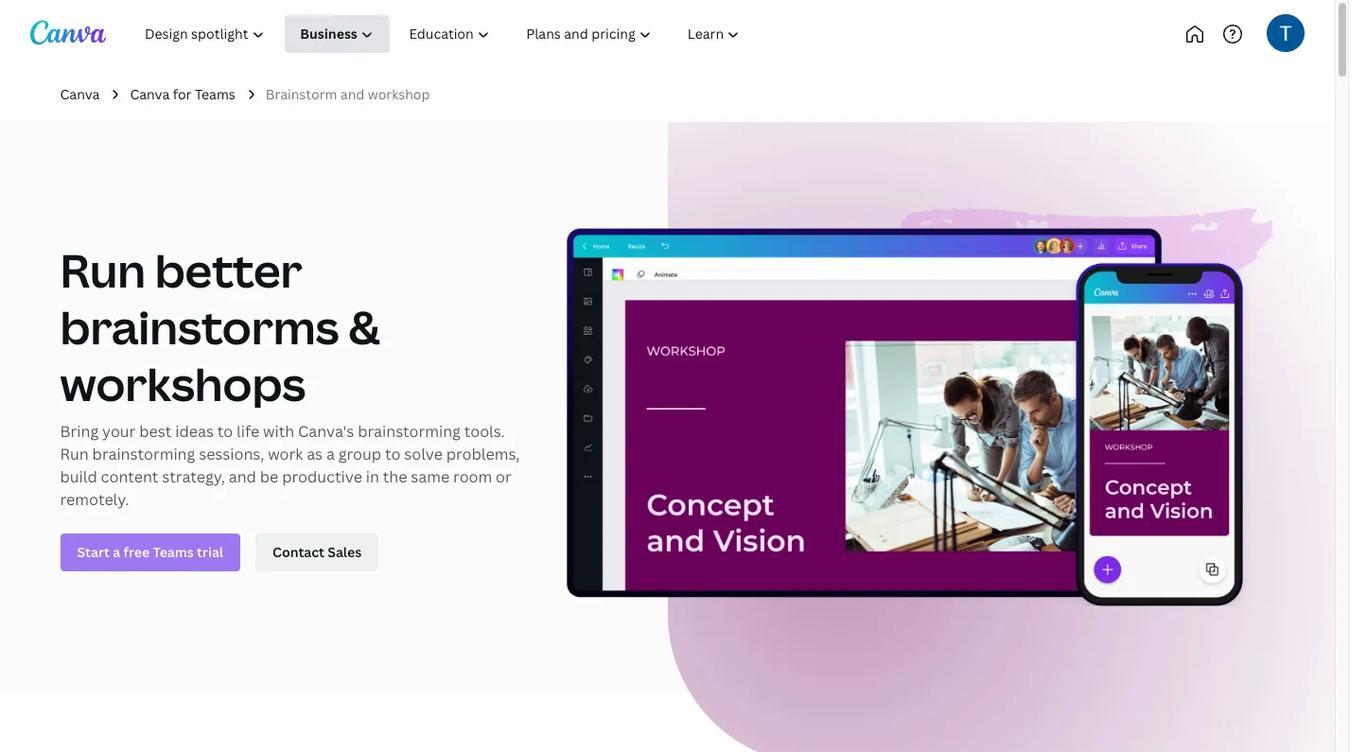 Task type: describe. For each thing, give the bounding box(es) containing it.
frame 10288828 (1) image
[[668, 122, 1335, 752]]

and inside run better brainstorms & workshops bring your best ideas to life with canva's brainstorming tools. run brainstorming sessions, work as a group to solve problems, build content strategy, and be productive in the same room or remotely.
[[229, 467, 256, 488]]

with
[[263, 421, 295, 442]]

canva link
[[60, 84, 100, 105]]

workshop
[[368, 85, 430, 103]]

for
[[173, 85, 192, 103]]

as
[[307, 444, 323, 465]]

the
[[383, 467, 407, 488]]

a
[[326, 444, 335, 465]]

ideas
[[175, 421, 214, 442]]

foreground image - brainstorm and workshop image
[[566, 208, 1275, 606]]

be
[[260, 467, 279, 488]]

1 vertical spatial brainstorming
[[92, 444, 195, 465]]

your
[[102, 421, 136, 442]]

strategy,
[[162, 467, 225, 488]]

canva for teams
[[130, 85, 235, 103]]

1 run from the top
[[60, 240, 146, 301]]

solve
[[404, 444, 443, 465]]

productive
[[282, 467, 362, 488]]

build
[[60, 467, 97, 488]]

sessions,
[[199, 444, 264, 465]]

canva for canva
[[60, 85, 100, 103]]



Task type: vqa. For each thing, say whether or not it's contained in the screenshot.
to
yes



Task type: locate. For each thing, give the bounding box(es) containing it.
room
[[453, 467, 492, 488]]

0 vertical spatial brainstorming
[[358, 421, 461, 442]]

and left workshop
[[341, 85, 365, 103]]

0 horizontal spatial brainstorming
[[92, 444, 195, 465]]

1 vertical spatial run
[[60, 444, 89, 465]]

content
[[101, 467, 158, 488]]

1 horizontal spatial to
[[385, 444, 401, 465]]

problems,
[[446, 444, 520, 465]]

canva for canva for teams
[[130, 85, 170, 103]]

1 horizontal spatial brainstorming
[[358, 421, 461, 442]]

1 horizontal spatial and
[[341, 85, 365, 103]]

brainstorm
[[266, 85, 337, 103]]

group
[[339, 444, 381, 465]]

to up the
[[385, 444, 401, 465]]

&
[[349, 297, 380, 358]]

remotely.
[[60, 490, 129, 510]]

bring
[[60, 421, 99, 442]]

same
[[411, 467, 450, 488]]

brainstorming down best
[[92, 444, 195, 465]]

workshops
[[60, 353, 306, 415]]

1 horizontal spatial canva
[[130, 85, 170, 103]]

top level navigation element
[[129, 15, 821, 53]]

run
[[60, 240, 146, 301], [60, 444, 89, 465]]

work
[[268, 444, 303, 465]]

tools.
[[464, 421, 505, 442]]

1 canva from the left
[[60, 85, 100, 103]]

brainstorming
[[358, 421, 461, 442], [92, 444, 195, 465]]

brainstorms
[[60, 297, 339, 358]]

0 vertical spatial to
[[217, 421, 233, 442]]

1 vertical spatial and
[[229, 467, 256, 488]]

better
[[155, 240, 302, 301]]

brainstorm and workshop
[[266, 85, 430, 103]]

life
[[237, 421, 259, 442]]

0 vertical spatial and
[[341, 85, 365, 103]]

and down sessions,
[[229, 467, 256, 488]]

best
[[139, 421, 172, 442]]

and
[[341, 85, 365, 103], [229, 467, 256, 488]]

2 run from the top
[[60, 444, 89, 465]]

to
[[217, 421, 233, 442], [385, 444, 401, 465]]

0 horizontal spatial canva
[[60, 85, 100, 103]]

canva
[[60, 85, 100, 103], [130, 85, 170, 103]]

run better brainstorms & workshops bring your best ideas to life with canva's brainstorming tools. run brainstorming sessions, work as a group to solve problems, build content strategy, and be productive in the same room or remotely.
[[60, 240, 520, 510]]

2 canva from the left
[[130, 85, 170, 103]]

or
[[496, 467, 512, 488]]

0 horizontal spatial and
[[229, 467, 256, 488]]

0 vertical spatial run
[[60, 240, 146, 301]]

to left life
[[217, 421, 233, 442]]

0 horizontal spatial to
[[217, 421, 233, 442]]

canva's
[[298, 421, 354, 442]]

in
[[366, 467, 379, 488]]

canva for teams link
[[130, 84, 235, 105]]

brainstorming up solve
[[358, 421, 461, 442]]

1 vertical spatial to
[[385, 444, 401, 465]]

teams
[[195, 85, 235, 103]]



